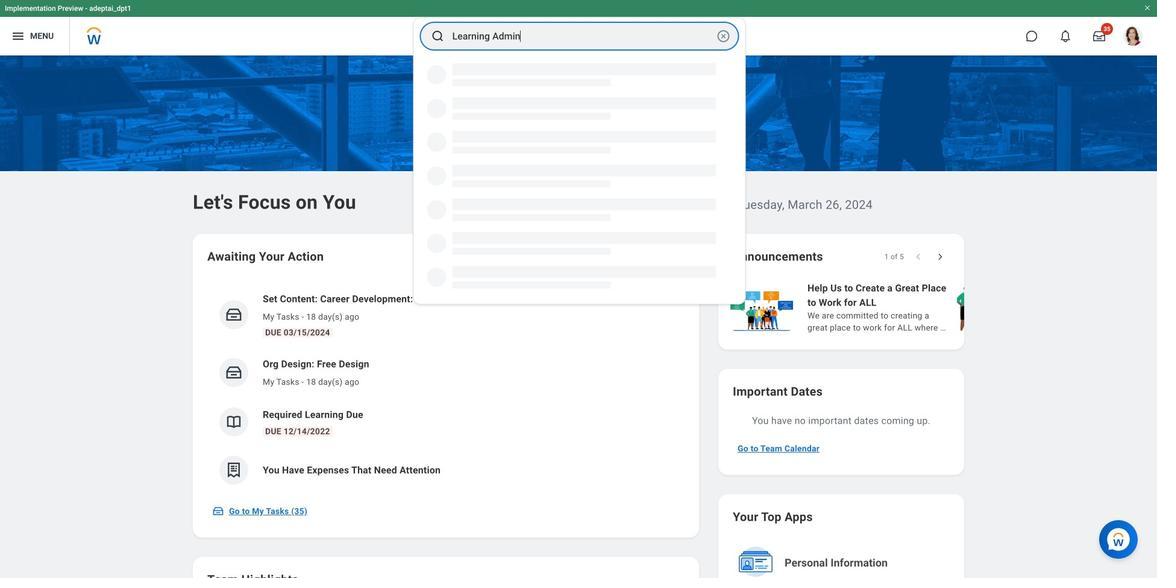 Task type: vqa. For each thing, say whether or not it's contained in the screenshot.
the Management Chain
no



Task type: describe. For each thing, give the bounding box(es) containing it.
close environment banner image
[[1144, 4, 1151, 11]]

search image
[[431, 29, 445, 43]]

Search Workday  search field
[[452, 23, 714, 49]]

book open image
[[225, 413, 243, 431]]

dashboard expenses image
[[225, 461, 243, 479]]

1 vertical spatial inbox image
[[212, 505, 224, 517]]

profile logan mcneil image
[[1123, 27, 1143, 48]]



Task type: locate. For each thing, give the bounding box(es) containing it.
notifications large image
[[1060, 30, 1072, 42]]

inbox large image
[[1093, 30, 1105, 42]]

status
[[885, 252, 904, 262]]

1 horizontal spatial list
[[728, 280, 1157, 335]]

inbox image
[[225, 306, 243, 324], [212, 505, 224, 517]]

0 horizontal spatial list
[[207, 282, 685, 494]]

justify image
[[11, 29, 25, 43]]

1 horizontal spatial inbox image
[[225, 306, 243, 324]]

chevron right small image
[[934, 251, 946, 263]]

None search field
[[413, 17, 746, 304]]

inbox image
[[225, 363, 243, 382]]

0 vertical spatial inbox image
[[225, 306, 243, 324]]

banner
[[0, 0, 1157, 55]]

main content
[[0, 55, 1157, 578]]

chevron left small image
[[913, 251, 925, 263]]

0 horizontal spatial inbox image
[[212, 505, 224, 517]]

list
[[728, 280, 1157, 335], [207, 282, 685, 494]]

x circle image
[[716, 29, 731, 43]]



